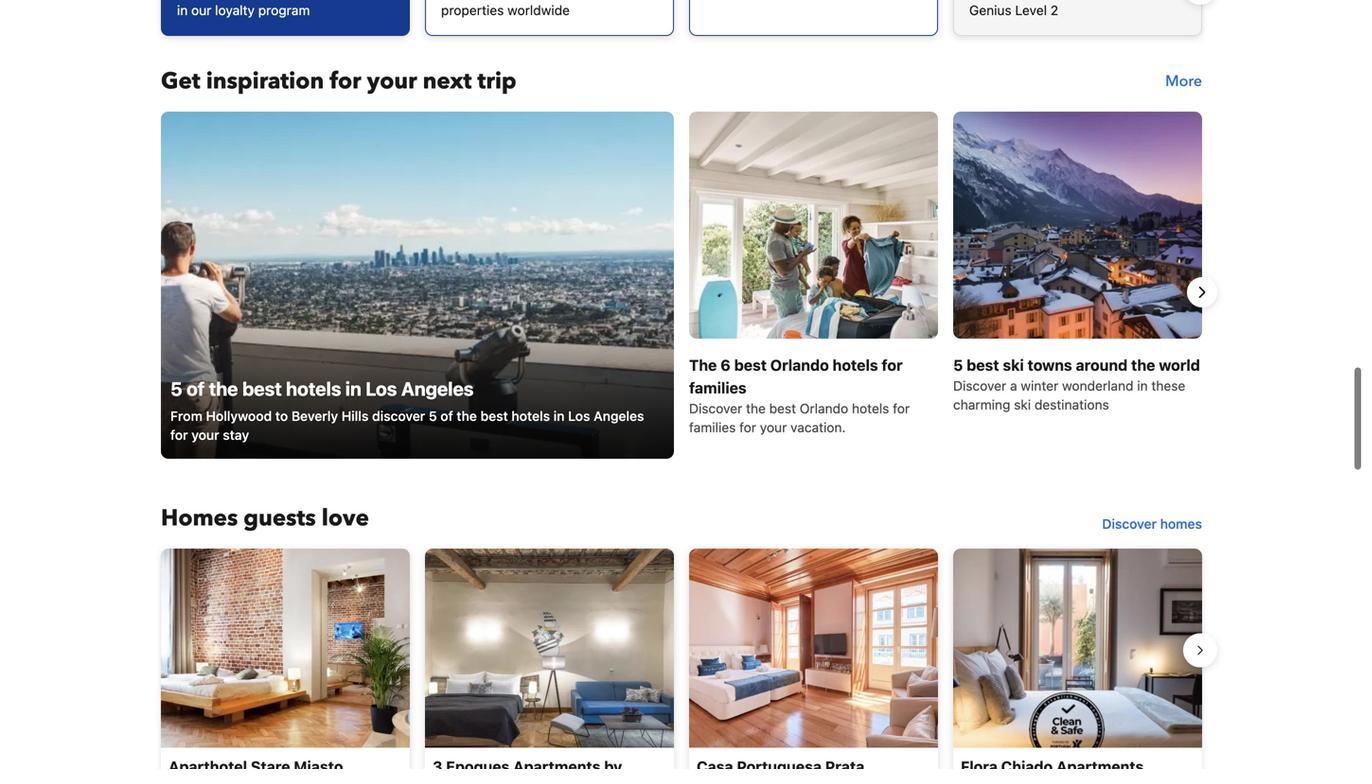 Task type: describe. For each thing, give the bounding box(es) containing it.
the inside the 6 best orlando hotels for families discover the best orlando hotels for families for your vacation.
[[746, 401, 766, 416]]

winter
[[1021, 378, 1059, 394]]

0 horizontal spatial of
[[187, 378, 205, 400]]

discover for 6
[[689, 401, 742, 416]]

5 for 5 of the best hotels in los angeles
[[170, 378, 182, 400]]

beverly
[[291, 408, 338, 424]]

discover
[[372, 408, 425, 424]]

around
[[1076, 356, 1128, 374]]

5 for 5 best ski towns around the world
[[953, 356, 963, 374]]

more link
[[1166, 66, 1202, 96]]

1 vertical spatial ski
[[1014, 397, 1031, 413]]

5 of the best hotels in los angeles region
[[146, 112, 1218, 473]]

0 horizontal spatial los
[[366, 378, 397, 400]]

2 horizontal spatial discover
[[1102, 516, 1157, 532]]

wonderland
[[1062, 378, 1134, 394]]

1 vertical spatial orlando
[[800, 401, 848, 416]]

1 vertical spatial of
[[441, 408, 453, 424]]

towns
[[1028, 356, 1072, 374]]

discover homes
[[1102, 516, 1202, 532]]

homes
[[161, 503, 238, 534]]

5 best ski towns around the world discover a winter wonderland in these charming ski destinations
[[953, 356, 1200, 413]]

the
[[689, 356, 717, 374]]

homes
[[1160, 516, 1202, 532]]

trip
[[478, 66, 517, 97]]

for inside the 5 of the best hotels in los angeles from hollywood to beverly hills discover 5 of the best hotels in los angeles for your stay
[[170, 427, 188, 443]]

0 horizontal spatial angeles
[[401, 378, 474, 400]]

more
[[1166, 71, 1202, 92]]

1 families from the top
[[689, 379, 747, 397]]

stay
[[223, 427, 249, 443]]

hollywood
[[206, 408, 272, 424]]

program
[[258, 2, 310, 18]]

6
[[721, 356, 731, 374]]

in our loyalty program
[[177, 2, 310, 18]]

in inside 5 best ski towns around the world discover a winter wonderland in these charming ski destinations
[[1137, 378, 1148, 394]]

next
[[423, 66, 472, 97]]

our
[[191, 2, 212, 18]]



Task type: vqa. For each thing, say whether or not it's contained in the screenshot.
Beverly
yes



Task type: locate. For each thing, give the bounding box(es) containing it.
discover inside the 6 best orlando hotels for families discover the best orlando hotels for families for your vacation.
[[689, 401, 742, 416]]

region
[[146, 541, 1218, 770]]

discover down 6 at the top of the page
[[689, 401, 742, 416]]

guests
[[244, 503, 316, 534]]

of up from
[[187, 378, 205, 400]]

best inside 5 best ski towns around the world discover a winter wonderland in these charming ski destinations
[[967, 356, 999, 374]]

2 families from the top
[[689, 420, 736, 435]]

loyalty
[[215, 2, 255, 18]]

the 6 best orlando hotels for families image
[[689, 112, 938, 339]]

your down from
[[191, 427, 219, 443]]

5 of the best hotels in los angeles from hollywood to beverly hills discover 5 of the best hotels in los angeles for your stay
[[170, 378, 644, 443]]

discover left homes
[[1102, 516, 1157, 532]]

2 vertical spatial 5
[[429, 408, 437, 424]]

inspiration
[[206, 66, 324, 97]]

the 6 best orlando hotels for families discover the best orlando hotels for families for your vacation.
[[689, 356, 910, 435]]

0 vertical spatial discover
[[953, 378, 1007, 394]]

1 horizontal spatial discover
[[953, 378, 1007, 394]]

1 vertical spatial discover
[[689, 401, 742, 416]]

orlando
[[770, 356, 829, 374], [800, 401, 848, 416]]

from
[[170, 408, 202, 424]]

families
[[689, 379, 747, 397], [689, 420, 736, 435]]

1 horizontal spatial your
[[367, 66, 417, 97]]

your left next
[[367, 66, 417, 97]]

love
[[322, 503, 369, 534]]

1 vertical spatial angeles
[[594, 408, 644, 424]]

2 horizontal spatial your
[[760, 420, 787, 435]]

0 vertical spatial angeles
[[401, 378, 474, 400]]

0 vertical spatial 5
[[953, 356, 963, 374]]

0 vertical spatial of
[[187, 378, 205, 400]]

destinations
[[1035, 397, 1109, 413]]

discover
[[953, 378, 1007, 394], [689, 401, 742, 416], [1102, 516, 1157, 532]]

in our loyalty program region
[[146, 0, 1218, 43]]

get inspiration for your next trip
[[161, 66, 517, 97]]

discover for best
[[953, 378, 1007, 394]]

0 vertical spatial ski
[[1003, 356, 1024, 374]]

homes guests love
[[161, 503, 369, 534]]

los
[[366, 378, 397, 400], [568, 408, 590, 424]]

0 vertical spatial orlando
[[770, 356, 829, 374]]

these
[[1152, 378, 1186, 394]]

your inside the 5 of the best hotels in los angeles from hollywood to beverly hills discover 5 of the best hotels in los angeles for your stay
[[191, 427, 219, 443]]

a
[[1010, 378, 1017, 394]]

the inside 5 best ski towns around the world discover a winter wonderland in these charming ski destinations
[[1131, 356, 1155, 374]]

of right discover
[[441, 408, 453, 424]]

1 vertical spatial 5
[[170, 378, 182, 400]]

your left vacation.
[[760, 420, 787, 435]]

5 inside 5 best ski towns around the world discover a winter wonderland in these charming ski destinations
[[953, 356, 963, 374]]

families down the the
[[689, 420, 736, 435]]

your inside the 6 best orlando hotels for families discover the best orlando hotels for families for your vacation.
[[760, 420, 787, 435]]

5 best ski towns around the world image
[[953, 112, 1202, 339]]

in our loyalty program link
[[161, 0, 410, 36]]

1 horizontal spatial of
[[441, 408, 453, 424]]

your
[[367, 66, 417, 97], [760, 420, 787, 435], [191, 427, 219, 443]]

ski down 'a'
[[1014, 397, 1031, 413]]

1 vertical spatial los
[[568, 408, 590, 424]]

charming
[[953, 397, 1011, 413]]

5 right discover
[[429, 408, 437, 424]]

hotels
[[833, 356, 878, 374], [286, 378, 341, 400], [852, 401, 889, 416], [512, 408, 550, 424]]

families down 6 at the top of the page
[[689, 379, 747, 397]]

5
[[953, 356, 963, 374], [170, 378, 182, 400], [429, 408, 437, 424]]

0 horizontal spatial your
[[191, 427, 219, 443]]

in
[[177, 2, 188, 18], [345, 378, 361, 400], [1137, 378, 1148, 394], [554, 408, 565, 424]]

ski
[[1003, 356, 1024, 374], [1014, 397, 1031, 413]]

hills
[[342, 408, 369, 424]]

0 vertical spatial los
[[366, 378, 397, 400]]

for
[[330, 66, 361, 97], [882, 356, 903, 374], [893, 401, 910, 416], [740, 420, 756, 435], [170, 427, 188, 443]]

discover homes link
[[1095, 507, 1210, 541]]

ski up 'a'
[[1003, 356, 1024, 374]]

to
[[275, 408, 288, 424]]

0 horizontal spatial 5
[[170, 378, 182, 400]]

the
[[1131, 356, 1155, 374], [209, 378, 238, 400], [746, 401, 766, 416], [457, 408, 477, 424]]

5 up charming
[[953, 356, 963, 374]]

2 horizontal spatial 5
[[953, 356, 963, 374]]

1 horizontal spatial 5
[[429, 408, 437, 424]]

get
[[161, 66, 200, 97]]

1 horizontal spatial angeles
[[594, 408, 644, 424]]

0 vertical spatial families
[[689, 379, 747, 397]]

next image
[[1191, 281, 1214, 304]]

angeles
[[401, 378, 474, 400], [594, 408, 644, 424]]

0 horizontal spatial discover
[[689, 401, 742, 416]]

discover inside 5 best ski towns around the world discover a winter wonderland in these charming ski destinations
[[953, 378, 1007, 394]]

best
[[734, 356, 767, 374], [967, 356, 999, 374], [242, 378, 282, 400], [769, 401, 796, 416], [481, 408, 508, 424]]

1 vertical spatial families
[[689, 420, 736, 435]]

2 vertical spatial discover
[[1102, 516, 1157, 532]]

discover up charming
[[953, 378, 1007, 394]]

vacation.
[[791, 420, 846, 435]]

1 horizontal spatial los
[[568, 408, 590, 424]]

world
[[1159, 356, 1200, 374]]

5 up from
[[170, 378, 182, 400]]

of
[[187, 378, 205, 400], [441, 408, 453, 424]]



